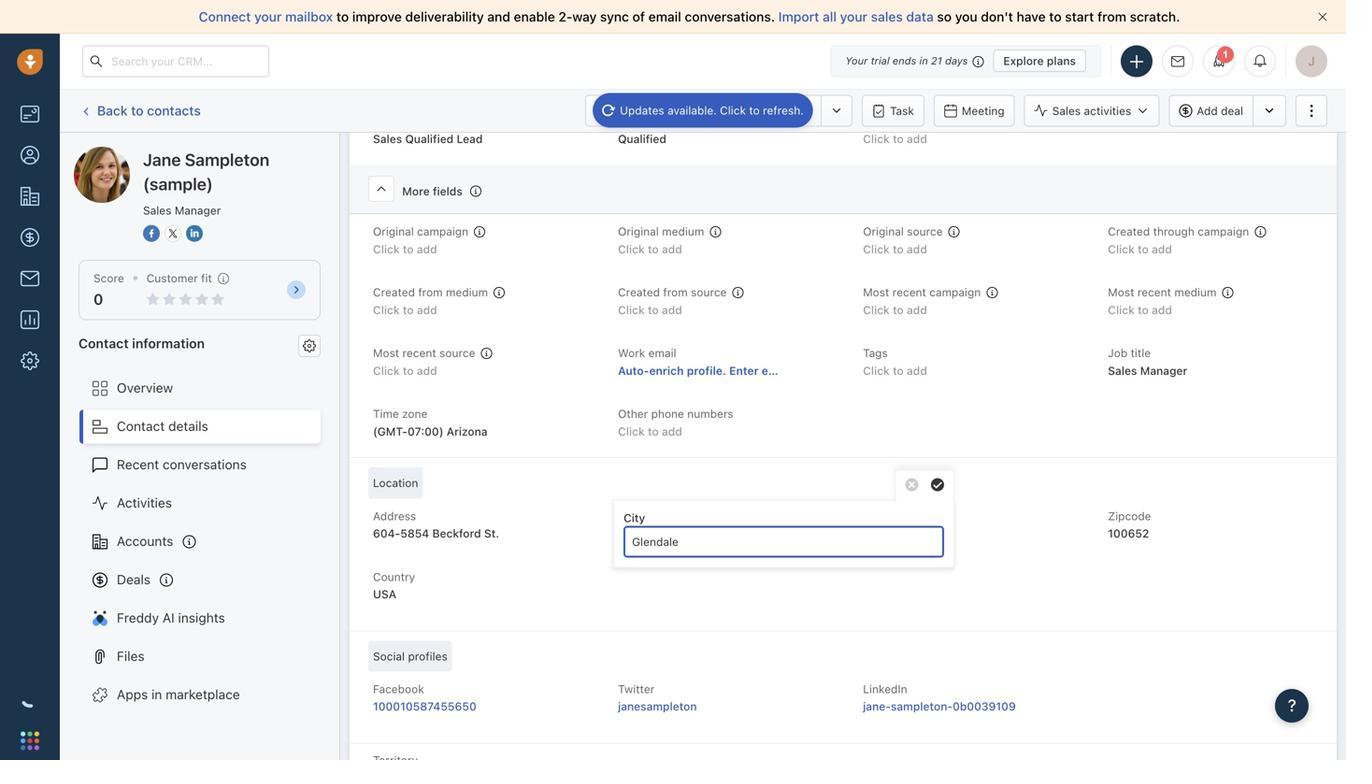 Task type: vqa. For each thing, say whether or not it's contained in the screenshot.
the middle source
yes



Task type: describe. For each thing, give the bounding box(es) containing it.
start
[[1065, 9, 1094, 24]]

add for created from source
[[662, 303, 682, 316]]

from for created from source
[[663, 286, 688, 299]]

marketplace
[[166, 687, 240, 702]]

beckford
[[432, 527, 481, 540]]

0 button
[[93, 290, 103, 308]]

insights
[[178, 610, 225, 626]]

click down task button
[[863, 132, 890, 145]]

medium for most recent medium
[[1175, 286, 1217, 299]]

facebook
[[373, 682, 424, 696]]

1 horizontal spatial jane
[[143, 150, 181, 170]]

facebook 100010587455650
[[373, 682, 477, 713]]

add for created from medium
[[417, 303, 437, 316]]

glendale
[[618, 527, 666, 540]]

meeting button
[[934, 95, 1015, 127]]

1 qualified from the left
[[405, 132, 454, 145]]

enable
[[514, 9, 555, 24]]

city
[[618, 509, 639, 522]]

original medium
[[618, 225, 704, 238]]

email button
[[585, 95, 652, 127]]

deals
[[117, 572, 151, 587]]

customer
[[147, 272, 198, 285]]

(sample) inside jane sampleton (sample)
[[143, 174, 213, 194]]

janesampleton link
[[618, 700, 697, 713]]

auto-
[[618, 364, 649, 377]]

freddy
[[117, 610, 159, 626]]

604-
[[373, 527, 400, 540]]

click to add for original campaign
[[373, 242, 437, 256]]

tags
[[863, 347, 888, 360]]

call link
[[661, 95, 718, 127]]

sales inside job title sales manager
[[1108, 364, 1137, 377]]

updates available. click to refresh. link
[[593, 93, 813, 128]]

lead
[[457, 132, 483, 145]]

social
[[373, 650, 405, 663]]

recent for source
[[403, 347, 436, 360]]

contact details
[[117, 418, 208, 434]]

accounts
[[117, 533, 173, 549]]

work
[[618, 347, 645, 360]]

all
[[823, 9, 837, 24]]

07:00)
[[408, 425, 444, 438]]

trial
[[871, 55, 890, 67]]

janesampleton
[[618, 700, 697, 713]]

add for original campaign
[[417, 242, 437, 256]]

more
[[402, 185, 430, 198]]

sms button
[[759, 95, 821, 127]]

100010587455650
[[373, 700, 477, 713]]

add for most recent source
[[417, 364, 437, 377]]

title
[[1131, 347, 1151, 360]]

created for created from source
[[618, 286, 660, 299]]

to inside other phone numbers click to add
[[648, 425, 659, 438]]

activities
[[1084, 104, 1132, 117]]

twitter
[[618, 682, 655, 696]]

import all your sales data link
[[779, 9, 937, 24]]

click to add for most recent campaign
[[863, 303, 927, 316]]

freddy ai insights
[[117, 610, 225, 626]]

sampleton up sales manager
[[185, 150, 269, 170]]

click for created through campaign
[[1108, 242, 1135, 256]]

score
[[93, 272, 124, 285]]

0 vertical spatial source
[[907, 225, 943, 238]]

most for most recent medium
[[1108, 286, 1134, 299]]

click to add for most recent medium
[[1108, 303, 1172, 316]]

click for created from source
[[618, 303, 645, 316]]

click to add for created through campaign
[[1108, 242, 1172, 256]]

manager inside job title sales manager
[[1140, 364, 1188, 377]]

click for created from medium
[[373, 303, 400, 316]]

campaign for created through campaign
[[1198, 225, 1249, 238]]

files
[[117, 648, 145, 664]]

other phone numbers click to add
[[618, 407, 734, 438]]

(gmt-
[[373, 425, 408, 438]]

have
[[1017, 9, 1046, 24]]

2 qualified from the left
[[618, 132, 666, 145]]

country usa
[[373, 570, 415, 601]]

most for most recent source
[[373, 347, 399, 360]]

customer fit
[[147, 272, 212, 285]]

zipcode 100652
[[1108, 509, 1151, 540]]

click for most recent source
[[373, 364, 400, 377]]

way
[[572, 9, 597, 24]]

and
[[487, 9, 510, 24]]

updates available. click to refresh.
[[620, 104, 804, 117]]

fit
[[201, 272, 212, 285]]

scratch.
[[1130, 9, 1180, 24]]

days
[[945, 55, 968, 67]]

5854
[[400, 527, 429, 540]]

recent for campaign
[[893, 286, 926, 299]]

1 horizontal spatial medium
[[662, 225, 704, 238]]

jane sampleton (sample) down contacts
[[111, 146, 265, 162]]

your
[[845, 55, 868, 67]]

conversations
[[163, 457, 247, 472]]

apps
[[117, 687, 148, 702]]

zone
[[402, 407, 428, 420]]

click inside tags click to add
[[863, 364, 890, 377]]

original for original medium
[[618, 225, 659, 238]]

0 horizontal spatial jane
[[111, 146, 140, 162]]

you
[[955, 9, 978, 24]]

2 vertical spatial email
[[762, 364, 791, 377]]

most recent campaign
[[863, 286, 981, 299]]

social profiles
[[373, 650, 448, 663]]

explore
[[1004, 54, 1044, 67]]

available.
[[668, 104, 717, 117]]

conversations.
[[685, 9, 775, 24]]

sales activities
[[1052, 104, 1132, 117]]

campaign for most recent campaign
[[930, 286, 981, 299]]

1 vertical spatial email
[[649, 347, 677, 360]]

details
[[168, 418, 208, 434]]

contact information
[[79, 335, 205, 351]]

recent conversations
[[117, 457, 247, 472]]

explore plans link
[[993, 50, 1086, 72]]

add for most recent medium
[[1152, 303, 1172, 316]]

0 vertical spatial in
[[920, 55, 928, 67]]

activities
[[117, 495, 172, 511]]

jane-
[[863, 700, 891, 713]]

call
[[689, 104, 709, 117]]



Task type: locate. For each thing, give the bounding box(es) containing it.
job title sales manager
[[1108, 347, 1188, 377]]

click down the "original source"
[[863, 242, 890, 256]]

contact up the recent
[[117, 418, 165, 434]]

medium for created from medium
[[446, 286, 488, 299]]

0 horizontal spatial source
[[439, 347, 475, 360]]

arizona inside time zone (gmt-07:00) arizona
[[447, 425, 488, 438]]

2 horizontal spatial from
[[1098, 9, 1127, 24]]

qualified left lead
[[405, 132, 454, 145]]

click to add down task button
[[863, 132, 927, 145]]

2 horizontal spatial most
[[1108, 286, 1134, 299]]

of
[[633, 9, 645, 24]]

Search your CRM... text field
[[82, 45, 269, 77]]

from right start
[[1098, 9, 1127, 24]]

qualified down updates
[[618, 132, 666, 145]]

jane
[[111, 146, 140, 162], [143, 150, 181, 170]]

1 horizontal spatial manager
[[1140, 364, 1188, 377]]

medium down created through campaign at the right of the page
[[1175, 286, 1217, 299]]

click to add for original medium
[[618, 242, 682, 256]]

0 vertical spatial email
[[649, 9, 681, 24]]

click down the original medium
[[618, 242, 645, 256]]

numbers
[[687, 407, 734, 420]]

deliverability
[[405, 9, 484, 24]]

0 horizontal spatial original
[[373, 225, 414, 238]]

time zone (gmt-07:00) arizona
[[373, 407, 488, 438]]

0 horizontal spatial medium
[[446, 286, 488, 299]]

(sample)
[[212, 146, 265, 162], [143, 174, 213, 194]]

1 horizontal spatial recent
[[893, 286, 926, 299]]

2 original from the left
[[618, 225, 659, 238]]

2 horizontal spatial medium
[[1175, 286, 1217, 299]]

campaign down fields
[[417, 225, 469, 238]]

add for most recent campaign
[[907, 303, 927, 316]]

0 horizontal spatial most
[[373, 347, 399, 360]]

recent
[[893, 286, 926, 299], [1138, 286, 1171, 299], [403, 347, 436, 360]]

sales for sales manager
[[143, 204, 172, 217]]

original source
[[863, 225, 943, 238]]

click for most recent medium
[[1108, 303, 1135, 316]]

contact
[[79, 335, 129, 351], [117, 418, 165, 434]]

click
[[720, 104, 746, 117], [863, 132, 890, 145], [373, 242, 400, 256], [618, 242, 645, 256], [863, 242, 890, 256], [1108, 242, 1135, 256], [373, 303, 400, 316], [618, 303, 645, 316], [863, 303, 890, 316], [1108, 303, 1135, 316], [373, 364, 400, 377], [863, 364, 890, 377], [618, 425, 645, 438]]

manager
[[175, 204, 221, 217], [1140, 364, 1188, 377]]

manager up the fit
[[175, 204, 221, 217]]

sales for sales activities
[[1052, 104, 1081, 117]]

0 horizontal spatial in
[[151, 687, 162, 702]]

click for original medium
[[618, 242, 645, 256]]

ai
[[163, 610, 175, 626]]

click to add down most recent source
[[373, 364, 437, 377]]

contact for contact information
[[79, 335, 129, 351]]

0 vertical spatial contact
[[79, 335, 129, 351]]

data
[[906, 9, 934, 24]]

your right all
[[840, 9, 868, 24]]

campaign down the "original source"
[[930, 286, 981, 299]]

click down tags
[[863, 364, 890, 377]]

click inside other phone numbers click to add
[[618, 425, 645, 438]]

click to add for created from source
[[618, 303, 682, 316]]

jane sampleton (sample)
[[111, 146, 265, 162], [143, 150, 269, 194]]

click to add for original source
[[863, 242, 927, 256]]

tags click to add
[[863, 347, 927, 377]]

task
[[890, 104, 914, 117]]

0 horizontal spatial campaign
[[417, 225, 469, 238]]

in
[[920, 55, 928, 67], [151, 687, 162, 702]]

mng settings image
[[303, 339, 316, 352]]

source up work email auto-enrich profile. enter email in the top of the page
[[691, 286, 727, 299]]

linkedin jane-sampleton-0b0039109
[[863, 682, 1016, 713]]

recent down the "original source"
[[893, 286, 926, 299]]

2 horizontal spatial campaign
[[1198, 225, 1249, 238]]

email up enrich
[[649, 347, 677, 360]]

created through campaign
[[1108, 225, 1249, 238]]

click to add for created from medium
[[373, 303, 437, 316]]

source down created from medium
[[439, 347, 475, 360]]

click to add down created from source
[[618, 303, 682, 316]]

sms
[[788, 104, 812, 117]]

1 original from the left
[[373, 225, 414, 238]]

freshworks switcher image
[[21, 731, 39, 750]]

0 horizontal spatial recent
[[403, 347, 436, 360]]

1 horizontal spatial created
[[618, 286, 660, 299]]

jane down contacts
[[143, 150, 181, 170]]

explore plans
[[1004, 54, 1076, 67]]

click for most recent campaign
[[863, 303, 890, 316]]

0 vertical spatial arizona
[[447, 425, 488, 438]]

click down most recent source
[[373, 364, 400, 377]]

click up tags
[[863, 303, 890, 316]]

original up the most recent campaign
[[863, 225, 904, 238]]

medium up created from source
[[662, 225, 704, 238]]

click for original campaign
[[373, 242, 400, 256]]

so
[[937, 9, 952, 24]]

recent up zone
[[403, 347, 436, 360]]

100010587455650 link
[[373, 700, 477, 713]]

most recent medium
[[1108, 286, 1217, 299]]

connect your mailbox to improve deliverability and enable 2-way sync of email conversations. import all your sales data so you don't have to start from scratch.
[[199, 9, 1180, 24]]

ends
[[893, 55, 917, 67]]

2 horizontal spatial created
[[1108, 225, 1150, 238]]

click down the other at left bottom
[[618, 425, 645, 438]]

sales manager
[[143, 204, 221, 217]]

click to add down most recent medium
[[1108, 303, 1172, 316]]

created down the original campaign
[[373, 286, 415, 299]]

click to add down the "original source"
[[863, 242, 927, 256]]

work email auto-enrich profile. enter email
[[618, 347, 791, 377]]

task button
[[862, 95, 925, 127]]

medium up most recent source
[[446, 286, 488, 299]]

most up tags
[[863, 286, 889, 299]]

sales activities button
[[1024, 95, 1169, 127], [1024, 95, 1160, 127]]

1 horizontal spatial most
[[863, 286, 889, 299]]

information
[[132, 335, 205, 351]]

2-
[[559, 9, 572, 24]]

profiles
[[408, 650, 448, 663]]

jane-sampleton-0b0039109 link
[[863, 700, 1016, 713]]

fields
[[433, 185, 463, 198]]

click up most recent medium
[[1108, 242, 1135, 256]]

sales left lead
[[373, 132, 402, 145]]

original for original source
[[863, 225, 904, 238]]

from down the original medium
[[663, 286, 688, 299]]

created for created from medium
[[373, 286, 415, 299]]

sales
[[1052, 104, 1081, 117], [373, 132, 402, 145], [143, 204, 172, 217], [1108, 364, 1137, 377]]

click to add down through
[[1108, 242, 1172, 256]]

most up time
[[373, 347, 399, 360]]

overview
[[117, 380, 173, 396]]

0 horizontal spatial manager
[[175, 204, 221, 217]]

created up "work" at the left
[[618, 286, 660, 299]]

contact for contact details
[[117, 418, 165, 434]]

call button
[[661, 95, 718, 127]]

add for original source
[[907, 242, 927, 256]]

3 original from the left
[[863, 225, 904, 238]]

1 horizontal spatial in
[[920, 55, 928, 67]]

created for created through campaign
[[1108, 225, 1150, 238]]

connect
[[199, 9, 251, 24]]

0 vertical spatial (sample)
[[212, 146, 265, 162]]

click down created from medium
[[373, 303, 400, 316]]

your left mailbox
[[254, 9, 282, 24]]

1 horizontal spatial arizona
[[863, 527, 904, 540]]

2 horizontal spatial original
[[863, 225, 904, 238]]

from up most recent source
[[418, 286, 443, 299]]

sync
[[600, 9, 629, 24]]

sales for sales qualified lead
[[373, 132, 402, 145]]

enter
[[729, 364, 759, 377]]

sampleton down contacts
[[144, 146, 208, 162]]

1 horizontal spatial qualified
[[618, 132, 666, 145]]

from for created from medium
[[418, 286, 443, 299]]

original for original campaign
[[373, 225, 414, 238]]

original up created from source
[[618, 225, 659, 238]]

sales qualified lead
[[373, 132, 483, 145]]

linkedin
[[863, 682, 907, 696]]

click up "work" at the left
[[618, 303, 645, 316]]

created from source
[[618, 286, 727, 299]]

email right enter
[[762, 364, 791, 377]]

sales left activities
[[1052, 104, 1081, 117]]

add inside tags click to add
[[907, 364, 927, 377]]

1 horizontal spatial your
[[840, 9, 868, 24]]

contact down 0 button
[[79, 335, 129, 351]]

source up the most recent campaign
[[907, 225, 943, 238]]

add for original medium
[[662, 242, 682, 256]]

campaign
[[417, 225, 469, 238], [1198, 225, 1249, 238], [930, 286, 981, 299]]

original campaign
[[373, 225, 469, 238]]

job
[[1108, 347, 1128, 360]]

original down more
[[373, 225, 414, 238]]

click down the original campaign
[[373, 242, 400, 256]]

to inside "link"
[[131, 103, 144, 118]]

0 horizontal spatial from
[[418, 286, 443, 299]]

updates
[[620, 104, 664, 117]]

enrich
[[649, 364, 684, 377]]

click for original source
[[863, 242, 890, 256]]

1 vertical spatial contact
[[117, 418, 165, 434]]

mailbox
[[285, 9, 333, 24]]

source for created from source
[[691, 286, 727, 299]]

1 horizontal spatial campaign
[[930, 286, 981, 299]]

1 vertical spatial source
[[691, 286, 727, 299]]

1 your from the left
[[254, 9, 282, 24]]

source for most recent source
[[439, 347, 475, 360]]

back to contacts
[[97, 103, 201, 118]]

1 vertical spatial manager
[[1140, 364, 1188, 377]]

1 horizontal spatial source
[[691, 286, 727, 299]]

most up "job"
[[1108, 286, 1134, 299]]

click up "job"
[[1108, 303, 1135, 316]]

sales up 'customer'
[[143, 204, 172, 217]]

more fields
[[402, 185, 463, 198]]

1 horizontal spatial from
[[663, 286, 688, 299]]

0 horizontal spatial your
[[254, 9, 282, 24]]

contacts
[[147, 103, 201, 118]]

in right apps
[[151, 687, 162, 702]]

click to add down created from medium
[[373, 303, 437, 316]]

0 horizontal spatial qualified
[[405, 132, 454, 145]]

0
[[93, 290, 103, 308]]

click to add down the original campaign
[[373, 242, 437, 256]]

campaign right through
[[1198, 225, 1249, 238]]

sales down "job"
[[1108, 364, 1137, 377]]

improve
[[352, 9, 402, 24]]

recent
[[117, 457, 159, 472]]

sampleton
[[144, 146, 208, 162], [185, 150, 269, 170]]

0 horizontal spatial arizona
[[447, 425, 488, 438]]

2 horizontal spatial source
[[907, 225, 943, 238]]

jane sampleton (sample) up sales manager
[[143, 150, 269, 194]]

to inside tags click to add
[[893, 364, 904, 377]]

to inside "link"
[[749, 104, 760, 117]]

manager down title
[[1140, 364, 1188, 377]]

recent for medium
[[1138, 286, 1171, 299]]

1 horizontal spatial original
[[618, 225, 659, 238]]

2 horizontal spatial recent
[[1138, 286, 1171, 299]]

jane down back to contacts "link" on the top left of page
[[111, 146, 140, 162]]

send email image
[[1171, 55, 1185, 68]]

created from medium
[[373, 286, 488, 299]]

source
[[907, 225, 943, 238], [691, 286, 727, 299], [439, 347, 475, 360]]

add for created through campaign
[[1152, 242, 1172, 256]]

1 vertical spatial in
[[151, 687, 162, 702]]

your
[[254, 9, 282, 24], [840, 9, 868, 24]]

0 horizontal spatial created
[[373, 286, 415, 299]]

click right call at right
[[720, 104, 746, 117]]

back
[[97, 103, 128, 118]]

add
[[907, 132, 927, 145], [417, 242, 437, 256], [662, 242, 682, 256], [907, 242, 927, 256], [1152, 242, 1172, 256], [417, 303, 437, 316], [662, 303, 682, 316], [907, 303, 927, 316], [1152, 303, 1172, 316], [417, 364, 437, 377], [907, 364, 927, 377], [662, 425, 682, 438]]

click to add down the most recent campaign
[[863, 303, 927, 316]]

don't
[[981, 9, 1013, 24]]

2 vertical spatial source
[[439, 347, 475, 360]]

created left through
[[1108, 225, 1150, 238]]

2 your from the left
[[840, 9, 868, 24]]

click to add down the original medium
[[618, 242, 682, 256]]

most for most recent campaign
[[863, 286, 889, 299]]

sampleton-
[[891, 700, 953, 713]]

st.
[[484, 527, 499, 540]]

location
[[373, 476, 418, 490]]

recent up title
[[1138, 286, 1171, 299]]

add inside other phone numbers click to add
[[662, 425, 682, 438]]

through
[[1153, 225, 1195, 238]]

in left 21
[[920, 55, 928, 67]]

country
[[373, 570, 415, 583]]

click to add for most recent source
[[373, 364, 437, 377]]

21
[[931, 55, 942, 67]]

1 vertical spatial (sample)
[[143, 174, 213, 194]]

0 vertical spatial manager
[[175, 204, 221, 217]]

0b0039109
[[953, 700, 1016, 713]]

1 vertical spatial arizona
[[863, 527, 904, 540]]

email right of
[[649, 9, 681, 24]]

click inside 'updates available. click to refresh.' "link"
[[720, 104, 746, 117]]

close image
[[1318, 12, 1328, 22]]

profile.
[[687, 364, 726, 377]]



